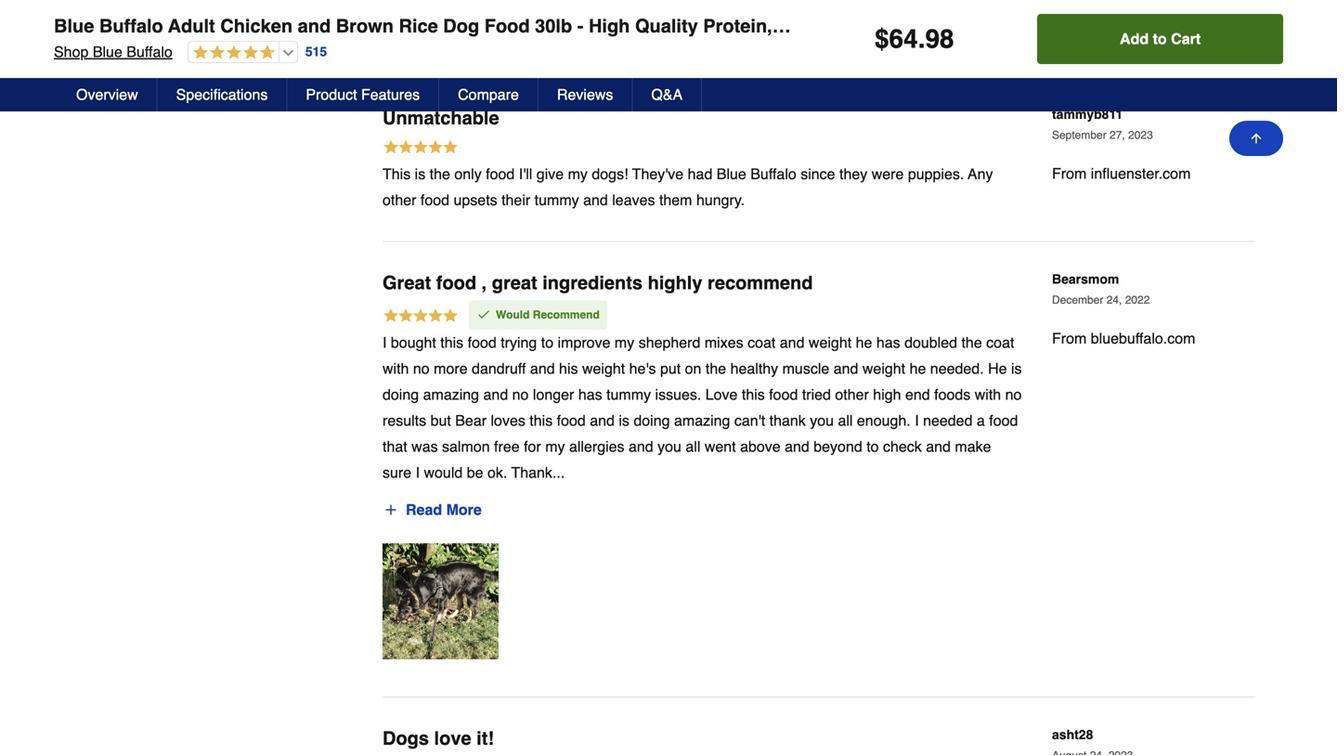Task type: locate. For each thing, give the bounding box(es) containing it.
0 horizontal spatial you
[[658, 438, 682, 455]]

blue up hungry.
[[717, 165, 747, 183]]

0 vertical spatial for
[[1179, 15, 1204, 37]]

0 horizontal spatial with
[[383, 360, 409, 377]]

to inside add to cart button
[[1153, 30, 1168, 47]]

checkmark image
[[477, 307, 491, 322]]

this down longer
[[530, 412, 553, 429]]

q&a
[[652, 86, 683, 103]]

you left the went
[[658, 438, 682, 455]]

1 horizontal spatial the
[[706, 360, 727, 377]]

-
[[578, 15, 584, 37]]

1 vertical spatial this
[[742, 386, 765, 403]]

weight up high
[[863, 360, 906, 377]]

i left "bought" at the left top of the page
[[383, 334, 387, 351]]

other inside i bought this food trying to improve my shepherd mixes coat and weight he has doubled the coat with no more dandruff and his weight he's put on the healthy muscle and weight he needed. he is doing amazing and no longer has tummy issues. love this food tried other high end foods with no results but bear loves this food and is doing amazing can't thank you all enough. i needed a food that was salmon free for my allergies and you all went above and beyond to check and make sure i would be ok. thank...
[[836, 386, 869, 403]]

has
[[877, 334, 901, 351], [579, 386, 603, 403]]

0 vertical spatial amazing
[[423, 386, 479, 403]]

1 vertical spatial to
[[541, 334, 554, 351]]

september
[[1053, 129, 1107, 142]]

can't
[[735, 412, 766, 429]]

blue right the shop
[[93, 43, 122, 60]]

food up thank
[[769, 386, 798, 403]]

with down "bought" at the left top of the page
[[383, 360, 409, 377]]

1 horizontal spatial my
[[568, 165, 588, 183]]

.
[[919, 24, 926, 54]]

protein,
[[704, 15, 773, 37]]

1 horizontal spatial &
[[1325, 15, 1338, 37]]

buffalo down adult
[[127, 43, 173, 60]]

1 horizontal spatial i
[[416, 464, 420, 481]]

is up allergies
[[619, 412, 630, 429]]

1 vertical spatial i
[[915, 412, 919, 429]]

my up he's
[[615, 334, 635, 351]]

1 vertical spatial my
[[615, 334, 635, 351]]

i
[[383, 334, 387, 351], [915, 412, 919, 429], [416, 464, 420, 481]]

shepherd
[[639, 334, 701, 351]]

omega
[[956, 15, 1019, 37]]

them
[[660, 191, 693, 209]]

2 horizontal spatial no
[[1006, 386, 1022, 403]]

coat up healthy
[[748, 334, 776, 351]]

food
[[486, 165, 515, 183], [421, 191, 450, 209], [436, 272, 477, 294], [468, 334, 497, 351], [769, 386, 798, 403], [557, 412, 586, 429], [990, 412, 1019, 429]]

amazing up the went
[[674, 412, 731, 429]]

from down september
[[1053, 165, 1087, 182]]

would recommend
[[496, 308, 600, 321]]

2 vertical spatial is
[[619, 412, 630, 429]]

tummy
[[535, 191, 579, 209], [607, 386, 651, 403]]

has right longer
[[579, 386, 603, 403]]

0 horizontal spatial &
[[1040, 15, 1054, 37]]

0 horizontal spatial for
[[524, 438, 541, 455]]

results
[[383, 412, 427, 429]]

add to cart
[[1120, 30, 1201, 47]]

bear
[[455, 412, 487, 429]]

you down tried at bottom right
[[810, 412, 834, 429]]

read more button
[[383, 495, 483, 525]]

1 vertical spatial for
[[524, 438, 541, 455]]

bought
[[391, 334, 436, 351]]

1 horizontal spatial other
[[836, 386, 869, 403]]

doing
[[383, 386, 419, 403], [634, 412, 670, 429]]

0 horizontal spatial i
[[383, 334, 387, 351]]

buffalo up "shop blue buffalo"
[[99, 15, 163, 37]]

is inside this is the only food i'll give my dogs! they've had blue buffalo since they were puppies. any other food upsets their tummy and leaves them hungry.
[[415, 165, 426, 183]]

with
[[383, 360, 409, 377], [975, 386, 1002, 403]]

reviews button
[[539, 78, 633, 111]]

& left '6'
[[1040, 15, 1054, 37]]

reviews
[[557, 86, 614, 103]]

influenster.com
[[1091, 165, 1191, 182]]

add
[[1120, 30, 1149, 47]]

1 5 stars image from the top
[[383, 138, 459, 158]]

put
[[660, 360, 681, 377]]

hungry.
[[697, 191, 745, 209]]

0 vertical spatial tummy
[[535, 191, 579, 209]]

27,
[[1110, 129, 1126, 142]]

2022
[[1126, 294, 1151, 307]]

0 vertical spatial is
[[415, 165, 426, 183]]

5 stars image
[[383, 138, 459, 158], [383, 307, 459, 327]]

1 vertical spatial amazing
[[674, 412, 731, 429]]

brown
[[336, 15, 394, 37]]

had
[[688, 165, 713, 183]]

fatty
[[1074, 15, 1119, 37]]

no down the he on the right of the page
[[1006, 386, 1022, 403]]

1 horizontal spatial all
[[838, 412, 853, 429]]

to down enough.
[[867, 438, 879, 455]]

from down december in the right of the page
[[1053, 330, 1087, 347]]

since
[[801, 165, 836, 183]]

adult
[[168, 15, 215, 37]]

to
[[1153, 30, 1168, 47], [541, 334, 554, 351], [867, 438, 879, 455]]

q&a button
[[633, 78, 703, 111]]

a
[[977, 412, 986, 429]]

love
[[434, 728, 472, 749]]

1 vertical spatial from
[[1053, 330, 1087, 347]]

to down would recommend
[[541, 334, 554, 351]]

0 horizontal spatial is
[[415, 165, 426, 183]]

more
[[446, 501, 482, 519]]

highly
[[648, 272, 703, 294]]

2 vertical spatial this
[[530, 412, 553, 429]]

98
[[926, 24, 955, 54]]

1 horizontal spatial doing
[[634, 412, 670, 429]]

1 horizontal spatial he
[[910, 360, 927, 377]]

food down longer
[[557, 412, 586, 429]]

and down dogs!
[[584, 191, 608, 209]]

he left doubled
[[856, 334, 873, 351]]

my inside this is the only food i'll give my dogs! they've had blue buffalo since they were puppies. any other food upsets their tummy and leaves them hungry.
[[568, 165, 588, 183]]

tammyb811
[[1053, 107, 1123, 122]]

2 vertical spatial buffalo
[[751, 165, 797, 183]]

1 vertical spatial 5 stars image
[[383, 307, 459, 327]]

2 horizontal spatial is
[[1012, 360, 1022, 377]]

to right add
[[1153, 30, 1168, 47]]

other
[[383, 191, 417, 209], [836, 386, 869, 403]]

2 horizontal spatial my
[[615, 334, 635, 351]]

2 vertical spatial the
[[706, 360, 727, 377]]

blue up the shop
[[54, 15, 94, 37]]

salmon
[[442, 438, 490, 455]]

shop blue buffalo
[[54, 43, 173, 60]]

1 horizontal spatial with
[[975, 386, 1002, 403]]

overview button
[[58, 78, 158, 111]]

1 horizontal spatial has
[[877, 334, 901, 351]]

0 vertical spatial i
[[383, 334, 387, 351]]

tummy inside this is the only food i'll give my dogs! they've had blue buffalo since they were puppies. any other food upsets their tummy and leaves them hungry.
[[535, 191, 579, 209]]

3
[[1025, 15, 1035, 37]]

weight up muscle
[[809, 334, 852, 351]]

0 horizontal spatial tummy
[[535, 191, 579, 209]]

0 horizontal spatial to
[[541, 334, 554, 351]]

this
[[383, 165, 411, 183]]

1 vertical spatial is
[[1012, 360, 1022, 377]]

1 vertical spatial has
[[579, 386, 603, 403]]

for right acids
[[1179, 15, 1204, 37]]

skin
[[1281, 15, 1320, 37]]

the left only on the left of page
[[430, 165, 451, 183]]

1 vertical spatial blue
[[93, 43, 122, 60]]

2023
[[1129, 129, 1154, 142]]

amazing down more
[[423, 386, 479, 403]]

no up loves
[[513, 386, 529, 403]]

muscle
[[783, 360, 830, 377]]

0 vertical spatial from
[[1053, 165, 1087, 182]]

0 horizontal spatial coat
[[748, 334, 776, 351]]

2 vertical spatial blue
[[717, 165, 747, 183]]

5 stars image up this
[[383, 138, 459, 158]]

give
[[537, 165, 564, 183]]

my right give
[[568, 165, 588, 183]]

coat up the he on the right of the page
[[987, 334, 1015, 351]]

& right skin
[[1325, 15, 1338, 37]]

ingredients
[[543, 272, 643, 294]]

1 vertical spatial the
[[962, 334, 983, 351]]

0 vertical spatial the
[[430, 165, 451, 183]]

&
[[1040, 15, 1054, 37], [1325, 15, 1338, 37]]

1 horizontal spatial this
[[530, 412, 553, 429]]

doing down 'issues.'
[[634, 412, 670, 429]]

my for shepherd
[[615, 334, 635, 351]]

you
[[810, 412, 834, 429], [658, 438, 682, 455]]

all left the went
[[686, 438, 701, 455]]

above
[[741, 438, 781, 455]]

blue inside this is the only food i'll give my dogs! they've had blue buffalo since they were puppies. any other food upsets their tummy and leaves them hungry.
[[717, 165, 747, 183]]

enough.
[[857, 412, 911, 429]]

1 vertical spatial buffalo
[[127, 43, 173, 60]]

0 horizontal spatial he
[[856, 334, 873, 351]]

2 5 stars image from the top
[[383, 307, 459, 327]]

1 horizontal spatial coat
[[987, 334, 1015, 351]]

with up 'a' at the bottom
[[975, 386, 1002, 403]]

1 horizontal spatial tummy
[[607, 386, 651, 403]]

0 horizontal spatial all
[[686, 438, 701, 455]]

is
[[415, 165, 426, 183], [1012, 360, 1022, 377], [619, 412, 630, 429]]

food down checkmark 'image'
[[468, 334, 497, 351]]

and right muscle
[[834, 360, 859, 377]]

the right on
[[706, 360, 727, 377]]

0 vertical spatial other
[[383, 191, 417, 209]]

healthy
[[731, 360, 779, 377]]

1 vertical spatial he
[[910, 360, 927, 377]]

30lb
[[535, 15, 572, 37]]

2 horizontal spatial this
[[742, 386, 765, 403]]

2 horizontal spatial to
[[1153, 30, 1168, 47]]

1 vertical spatial tummy
[[607, 386, 651, 403]]

1 from from the top
[[1053, 165, 1087, 182]]

tummy down give
[[535, 191, 579, 209]]

buffalo
[[99, 15, 163, 37], [127, 43, 173, 60], [751, 165, 797, 183]]

has left doubled
[[877, 334, 901, 351]]

it!
[[477, 728, 494, 749]]

0 vertical spatial has
[[877, 334, 901, 351]]

other down this
[[383, 191, 417, 209]]

is right the he on the right of the page
[[1012, 360, 1022, 377]]

2 vertical spatial to
[[867, 438, 879, 455]]

0 vertical spatial buffalo
[[99, 15, 163, 37]]

for
[[1179, 15, 1204, 37], [524, 438, 541, 455]]

24,
[[1107, 294, 1123, 307]]

that
[[383, 438, 408, 455]]

this down healthy
[[742, 386, 765, 403]]

1 horizontal spatial is
[[619, 412, 630, 429]]

specifications
[[176, 86, 268, 103]]

is right this
[[415, 165, 426, 183]]

other left high
[[836, 386, 869, 403]]

overview
[[76, 86, 138, 103]]

he up end
[[910, 360, 927, 377]]

64
[[890, 24, 919, 54]]

food left upsets
[[421, 191, 450, 209]]

this up more
[[441, 334, 464, 351]]

doing up results
[[383, 386, 419, 403]]

0 vertical spatial 5 stars image
[[383, 138, 459, 158]]

0 vertical spatial you
[[810, 412, 834, 429]]

tummy down he's
[[607, 386, 651, 403]]

i right "sure"
[[416, 464, 420, 481]]

1 vertical spatial with
[[975, 386, 1002, 403]]

my up thank...
[[546, 438, 565, 455]]

0 vertical spatial my
[[568, 165, 588, 183]]

0 vertical spatial to
[[1153, 30, 1168, 47]]

dogs!
[[592, 165, 628, 183]]

and up '515'
[[298, 15, 331, 37]]

needed
[[924, 412, 973, 429]]

0 vertical spatial he
[[856, 334, 873, 351]]

2 from from the top
[[1053, 330, 1087, 347]]

0 horizontal spatial has
[[579, 386, 603, 403]]

compare button
[[440, 78, 539, 111]]

2 vertical spatial my
[[546, 438, 565, 455]]

i down end
[[915, 412, 919, 429]]

2 horizontal spatial the
[[962, 334, 983, 351]]

5 stars image up "bought" at the left top of the page
[[383, 307, 459, 327]]

0 horizontal spatial my
[[546, 438, 565, 455]]

buffalo left since
[[751, 165, 797, 183]]

1 vertical spatial other
[[836, 386, 869, 403]]

end
[[906, 386, 931, 403]]

0 vertical spatial doing
[[383, 386, 419, 403]]

6
[[1059, 15, 1069, 37]]

no down "bought" at the left top of the page
[[413, 360, 430, 377]]

from
[[1053, 165, 1087, 182], [1053, 330, 1087, 347]]

1 horizontal spatial weight
[[809, 334, 852, 351]]

all up beyond
[[838, 412, 853, 429]]

acids
[[1123, 15, 1174, 37]]

0 horizontal spatial this
[[441, 334, 464, 351]]

0 horizontal spatial the
[[430, 165, 451, 183]]

for right free
[[524, 438, 541, 455]]

0 horizontal spatial other
[[383, 191, 417, 209]]

he
[[856, 334, 873, 351], [910, 360, 927, 377]]

0 horizontal spatial amazing
[[423, 386, 479, 403]]

1 horizontal spatial to
[[867, 438, 879, 455]]

december
[[1053, 294, 1104, 307]]

weight down improve
[[582, 360, 625, 377]]

1 vertical spatial you
[[658, 438, 682, 455]]

the up needed.
[[962, 334, 983, 351]]



Task type: vqa. For each thing, say whether or not it's contained in the screenshot.
the Would Recommend
yes



Task type: describe. For each thing, give the bounding box(es) containing it.
1 horizontal spatial you
[[810, 412, 834, 429]]

from for unmatchable
[[1053, 165, 1087, 182]]

from bluebuffalo.com
[[1053, 330, 1196, 347]]

high
[[874, 386, 902, 403]]

recommend
[[533, 308, 600, 321]]

0 horizontal spatial weight
[[582, 360, 625, 377]]

chicken
[[220, 15, 293, 37]]

ok.
[[488, 464, 508, 481]]

0 vertical spatial blue
[[54, 15, 94, 37]]

beyond
[[814, 438, 863, 455]]

and inside this is the only food i'll give my dogs! they've had blue buffalo since they were puppies. any other food upsets their tummy and leaves them hungry.
[[584, 191, 608, 209]]

tummy inside i bought this food trying to improve my shepherd mixes coat and weight he has doubled the coat with no more dandruff and his weight he's put on the healthy muscle and weight he needed. he is doing amazing and no longer has tummy issues. love this food tried other high end foods with no results but bear loves this food and is doing amazing can't thank you all enough. i needed a food that was salmon free for my allergies and you all went above and beyond to check and make sure i would be ok. thank...
[[607, 386, 651, 403]]

allergies
[[569, 438, 625, 455]]

515
[[305, 44, 327, 59]]

rice
[[399, 15, 438, 37]]

check
[[883, 438, 922, 455]]

but
[[431, 412, 451, 429]]

tammyb811 september 27, 2023
[[1053, 107, 1154, 142]]

puppies.
[[908, 165, 965, 183]]

2 vertical spatial i
[[416, 464, 420, 481]]

was
[[412, 438, 438, 455]]

1 horizontal spatial for
[[1179, 15, 1204, 37]]

my for dogs!
[[568, 165, 588, 183]]

,
[[482, 272, 487, 294]]

bearsmom
[[1053, 272, 1120, 287]]

and up allergies
[[590, 412, 615, 429]]

1 vertical spatial all
[[686, 438, 701, 455]]

and right allergies
[[629, 438, 654, 455]]

they
[[840, 165, 868, 183]]

2 & from the left
[[1325, 15, 1338, 37]]

his
[[559, 360, 578, 377]]

blue buffalo  adult chicken and brown rice dog food 30lb - high quality protein, wholesome grains, omega 3 & 6 fatty acids for healthy skin &
[[54, 15, 1338, 37]]

dog
[[443, 15, 480, 37]]

bearsmom december 24, 2022
[[1053, 272, 1151, 307]]

and left his
[[530, 360, 555, 377]]

sure
[[383, 464, 412, 481]]

free
[[494, 438, 520, 455]]

improve
[[558, 334, 611, 351]]

and down thank
[[785, 438, 810, 455]]

shop
[[54, 43, 89, 60]]

0 vertical spatial with
[[383, 360, 409, 377]]

needed.
[[931, 360, 984, 377]]

this is the only food i'll give my dogs! they've had blue buffalo since they were puppies. any other food upsets their tummy and leaves them hungry.
[[383, 165, 994, 209]]

any
[[968, 165, 994, 183]]

2 coat from the left
[[987, 334, 1015, 351]]

unmatchable
[[383, 107, 499, 129]]

0 horizontal spatial doing
[[383, 386, 419, 403]]

2 horizontal spatial weight
[[863, 360, 906, 377]]

went
[[705, 438, 736, 455]]

the inside this is the only food i'll give my dogs! they've had blue buffalo since they were puppies. any other food upsets their tummy and leaves them hungry.
[[430, 165, 451, 183]]

great
[[383, 272, 431, 294]]

specifications button
[[158, 78, 287, 111]]

0 vertical spatial all
[[838, 412, 853, 429]]

they've
[[632, 165, 684, 183]]

food right 'a' at the bottom
[[990, 412, 1019, 429]]

mixes
[[705, 334, 744, 351]]

tried
[[803, 386, 831, 403]]

buffalo inside this is the only food i'll give my dogs! they've had blue buffalo since they were puppies. any other food upsets their tummy and leaves them hungry.
[[751, 165, 797, 183]]

1 & from the left
[[1040, 15, 1054, 37]]

5 stars image for unmatchable
[[383, 138, 459, 158]]

other inside this is the only food i'll give my dogs! they've had blue buffalo since they were puppies. any other food upsets their tummy and leaves them hungry.
[[383, 191, 417, 209]]

1 horizontal spatial amazing
[[674, 412, 731, 429]]

$ 64 . 98
[[875, 24, 955, 54]]

for inside i bought this food trying to improve my shepherd mixes coat and weight he has doubled the coat with no more dandruff and his weight he's put on the healthy muscle and weight he needed. he is doing amazing and no longer has tummy issues. love this food tried other high end foods with no results but bear loves this food and is doing amazing can't thank you all enough. i needed a food that was salmon free for my allergies and you all went above and beyond to check and make sure i would be ok. thank...
[[524, 438, 541, 455]]

upsets
[[454, 191, 498, 209]]

2 horizontal spatial i
[[915, 412, 919, 429]]

cart
[[1172, 30, 1201, 47]]

plus image
[[384, 503, 399, 518]]

and up muscle
[[780, 334, 805, 351]]

5 stars image for great food , great ingredients highly recommend
[[383, 307, 459, 327]]

1 coat from the left
[[748, 334, 776, 351]]

he's
[[630, 360, 656, 377]]

dogs
[[383, 728, 429, 749]]

thank
[[770, 412, 806, 429]]

dogs love it!
[[383, 728, 494, 749]]

and down dandruff
[[484, 386, 508, 403]]

1 horizontal spatial no
[[513, 386, 529, 403]]

https://photos us.bazaarvoice.com/photo/2/cghvdg86ymx1zwj1zmzhbg8/427e4ac7 d822 5b38 a57f cdb44e1fe1ae image
[[383, 544, 499, 660]]

great
[[492, 272, 538, 294]]

0 horizontal spatial no
[[413, 360, 430, 377]]

food left i'll
[[486, 165, 515, 183]]

i bought this food trying to improve my shepherd mixes coat and weight he has doubled the coat with no more dandruff and his weight he's put on the healthy muscle and weight he needed. he is doing amazing and no longer has tummy issues. love this food tried other high end foods with no results but bear loves this food and is doing amazing can't thank you all enough. i needed a food that was salmon free for my allergies and you all went above and beyond to check and make sure i would be ok. thank...
[[383, 334, 1022, 481]]

be
[[467, 464, 484, 481]]

product features
[[306, 86, 420, 103]]

read
[[406, 501, 442, 519]]

food left ,
[[436, 272, 477, 294]]

food
[[485, 15, 530, 37]]

longer
[[533, 386, 574, 403]]

1 vertical spatial doing
[[634, 412, 670, 429]]

features
[[361, 86, 420, 103]]

4.7 stars image
[[188, 45, 275, 62]]

on
[[685, 360, 702, 377]]

from for great food , great ingredients highly recommend
[[1053, 330, 1087, 347]]

0 vertical spatial this
[[441, 334, 464, 351]]

leaves
[[612, 191, 655, 209]]

read more
[[406, 501, 482, 519]]

high
[[589, 15, 630, 37]]

more
[[434, 360, 468, 377]]

add to cart button
[[1038, 14, 1284, 64]]

dandruff
[[472, 360, 526, 377]]

healthy
[[1209, 15, 1276, 37]]

and down needed
[[926, 438, 951, 455]]

recommend
[[708, 272, 813, 294]]

asht28
[[1053, 728, 1094, 742]]

thank...
[[512, 464, 565, 481]]

arrow up image
[[1250, 131, 1264, 146]]

i'll
[[519, 165, 533, 183]]



